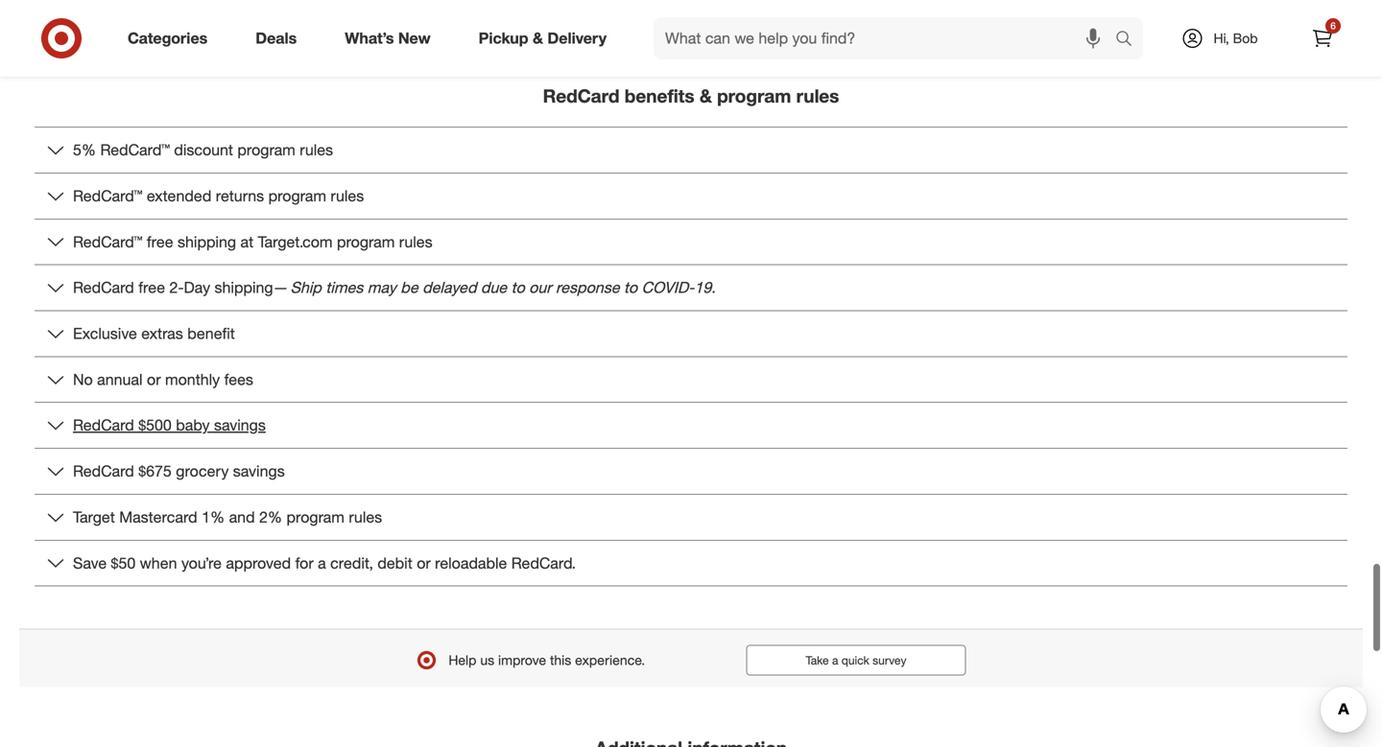 Task type: describe. For each thing, give the bounding box(es) containing it.
2%
[[259, 508, 282, 527]]

redcard™ for free
[[73, 233, 142, 251]]

help
[[449, 652, 477, 669]]

6 link
[[1302, 17, 1344, 60]]

annual
[[97, 370, 143, 389]]

be
[[401, 279, 418, 297]]

baby
[[176, 416, 210, 435]]

for
[[295, 554, 314, 573]]

6
[[1331, 20, 1336, 32]]

redcard.
[[511, 554, 576, 573]]

exclusive extras benefit button
[[35, 312, 1348, 356]]

you're
[[181, 554, 222, 573]]

exclusive
[[73, 324, 137, 343]]

redcard for redcard $500 baby savings
[[73, 416, 134, 435]]

19.
[[694, 279, 716, 297]]

program for discount
[[238, 141, 295, 159]]

redcard™ free shipping at target.com program rules button
[[35, 220, 1348, 265]]

hi,
[[1214, 30, 1229, 47]]

when
[[140, 554, 177, 573]]

& inside pickup & delivery link
[[533, 29, 543, 48]]

exclusive extras benefit
[[73, 324, 235, 343]]

5%
[[73, 141, 96, 159]]

take a quick survey
[[806, 654, 907, 668]]

free for redcard
[[138, 279, 165, 297]]

and
[[229, 508, 255, 527]]

times
[[326, 279, 363, 297]]

approved
[[226, 554, 291, 573]]

quick
[[842, 654, 870, 668]]

discount
[[174, 141, 233, 159]]

rules inside dropdown button
[[349, 508, 382, 527]]

program inside dropdown button
[[287, 508, 345, 527]]

grocery
[[176, 462, 229, 481]]

0 vertical spatial redcard™
[[100, 141, 170, 159]]

categories link
[[111, 17, 232, 60]]

monthly
[[165, 370, 220, 389]]

redcard for redcard $675 grocery savings
[[73, 462, 134, 481]]

day
[[184, 279, 210, 297]]

hi, bob
[[1214, 30, 1258, 47]]

savings for redcard $500 baby savings
[[214, 416, 266, 435]]

benefit
[[187, 324, 235, 343]]

covid-
[[642, 279, 694, 297]]

savings for redcard $675 grocery savings
[[233, 462, 285, 481]]

response
[[556, 279, 620, 297]]

us
[[480, 652, 495, 669]]

redcard™ extended returns program rules button
[[35, 174, 1348, 219]]

shipping inside dropdown button
[[178, 233, 236, 251]]

improve
[[498, 652, 546, 669]]

pickup
[[479, 29, 529, 48]]

search
[[1107, 31, 1153, 50]]

deals
[[256, 29, 297, 48]]

5% redcard™ discount program rules button
[[35, 128, 1348, 173]]

delivery
[[548, 29, 607, 48]]

categories
[[128, 29, 208, 48]]

due
[[481, 279, 507, 297]]

bob
[[1233, 30, 1258, 47]]

redcard™ for extended
[[73, 187, 142, 205]]

deals link
[[239, 17, 321, 60]]

redcard $500 baby savings button
[[35, 403, 1348, 448]]

5% redcard™ discount program rules
[[73, 141, 333, 159]]

redcard $675 grocery savings button
[[35, 449, 1348, 494]]

1%
[[202, 508, 225, 527]]

redcard for redcard free 2-day shipping — ship times may be delayed due to our response to covid-19.
[[73, 279, 134, 297]]

$675
[[138, 462, 172, 481]]

redcard free 2-day shipping — ship times may be delayed due to our response to covid-19.
[[73, 279, 716, 297]]

benefits
[[625, 85, 695, 107]]

pickup & delivery
[[479, 29, 607, 48]]

our
[[529, 279, 552, 297]]

what's
[[345, 29, 394, 48]]

redcard $500 baby savings
[[73, 416, 266, 435]]

delayed
[[422, 279, 477, 297]]

What can we help you find? suggestions appear below search field
[[654, 17, 1120, 60]]



Task type: locate. For each thing, give the bounding box(es) containing it.
redcard up exclusive in the left of the page
[[73, 279, 134, 297]]

what's new link
[[329, 17, 455, 60]]

redcard benefits & program rules
[[543, 85, 839, 107]]

savings inside dropdown button
[[233, 462, 285, 481]]

program right 2%
[[287, 508, 345, 527]]

1 horizontal spatial or
[[417, 554, 431, 573]]

target mastercard 1% and 2% program rules
[[73, 508, 382, 527]]

or inside dropdown button
[[147, 370, 161, 389]]

redcard up target
[[73, 462, 134, 481]]

a inside take a quick survey button
[[832, 654, 838, 668]]

&
[[533, 29, 543, 48], [700, 85, 712, 107]]

2-
[[169, 279, 184, 297]]

0 horizontal spatial to
[[511, 279, 525, 297]]

to left the covid-
[[624, 279, 637, 297]]

mastercard
[[119, 508, 197, 527]]

this
[[550, 652, 571, 669]]

credit,
[[330, 554, 373, 573]]

savings
[[214, 416, 266, 435], [233, 462, 285, 481]]

0 vertical spatial a
[[318, 554, 326, 573]]

shipping left at
[[178, 233, 236, 251]]

what's new
[[345, 29, 431, 48]]

redcard™ right 5%
[[100, 141, 170, 159]]

save $50 when you're approved for a credit, debit or reloadable redcard.
[[73, 554, 576, 573]]

free inside dropdown button
[[147, 233, 173, 251]]

1 vertical spatial or
[[417, 554, 431, 573]]

redcard
[[543, 85, 620, 107], [73, 279, 134, 297], [73, 416, 134, 435], [73, 462, 134, 481]]

& right benefits
[[700, 85, 712, 107]]

target mastercard 1% and 2% program rules button
[[35, 495, 1348, 540]]

extras
[[141, 324, 183, 343]]

free for redcard™
[[147, 233, 173, 251]]

a inside save $50 when you're approved for a credit, debit or reloadable redcard. dropdown button
[[318, 554, 326, 573]]

1 to from the left
[[511, 279, 525, 297]]

program inside dropdown button
[[337, 233, 395, 251]]

redcard $675 grocery savings
[[73, 462, 285, 481]]

savings up 2%
[[233, 462, 285, 481]]

redcard™ extended returns program rules
[[73, 187, 364, 205]]

1 vertical spatial savings
[[233, 462, 285, 481]]

extended
[[147, 187, 212, 205]]

redcard down annual
[[73, 416, 134, 435]]

redcard down the delivery
[[543, 85, 620, 107]]

0 vertical spatial or
[[147, 370, 161, 389]]

or inside dropdown button
[[417, 554, 431, 573]]

program up target.com at the top left
[[268, 187, 326, 205]]

a
[[318, 554, 326, 573], [832, 654, 838, 668]]

redcard™ free shipping at target.com program rules
[[73, 233, 433, 251]]

1 vertical spatial redcard™
[[73, 187, 142, 205]]

new
[[398, 29, 431, 48]]

$50
[[111, 554, 136, 573]]

0 vertical spatial savings
[[214, 416, 266, 435]]

rules for redcard™ extended returns program rules
[[331, 187, 364, 205]]

rules inside dropdown button
[[399, 233, 433, 251]]

help us improve this experience.
[[449, 652, 645, 669]]

2 vertical spatial redcard™
[[73, 233, 142, 251]]

1 vertical spatial free
[[138, 279, 165, 297]]

fees
[[224, 370, 253, 389]]

1 horizontal spatial to
[[624, 279, 637, 297]]

save
[[73, 554, 107, 573]]

debit
[[378, 554, 413, 573]]

2 to from the left
[[624, 279, 637, 297]]

take a quick survey button
[[746, 646, 966, 676]]

experience.
[[575, 652, 645, 669]]

0 horizontal spatial or
[[147, 370, 161, 389]]

a right take
[[832, 654, 838, 668]]

program up returns
[[238, 141, 295, 159]]

to left our
[[511, 279, 525, 297]]

at
[[240, 233, 254, 251]]

a right the for
[[318, 554, 326, 573]]

savings inside 'dropdown button'
[[214, 416, 266, 435]]

0 horizontal spatial &
[[533, 29, 543, 48]]

ship
[[290, 279, 321, 297]]

rules for 5% redcard™ discount program rules
[[300, 141, 333, 159]]

0 vertical spatial shipping
[[178, 233, 236, 251]]

or right debit
[[417, 554, 431, 573]]

redcard for redcard benefits & program rules
[[543, 85, 620, 107]]

to
[[511, 279, 525, 297], [624, 279, 637, 297]]

$500
[[138, 416, 172, 435]]

program up 5% redcard™ discount program rules dropdown button
[[717, 85, 791, 107]]

1 vertical spatial shipping
[[215, 279, 273, 297]]

redcard™ up exclusive in the left of the page
[[73, 233, 142, 251]]

program for returns
[[268, 187, 326, 205]]

& right pickup
[[533, 29, 543, 48]]

target.com
[[258, 233, 333, 251]]

or right annual
[[147, 370, 161, 389]]

survey
[[873, 654, 907, 668]]

rules for redcard benefits & program rules
[[796, 85, 839, 107]]

pickup & delivery link
[[462, 17, 631, 60]]

may
[[367, 279, 396, 297]]

program up 'may'
[[337, 233, 395, 251]]

0 horizontal spatial a
[[318, 554, 326, 573]]

free left 2-
[[138, 279, 165, 297]]

program for &
[[717, 85, 791, 107]]

redcard™ down 5%
[[73, 187, 142, 205]]

redcard inside 'dropdown button'
[[73, 416, 134, 435]]

rules
[[796, 85, 839, 107], [300, 141, 333, 159], [331, 187, 364, 205], [399, 233, 433, 251], [349, 508, 382, 527]]

1 vertical spatial &
[[700, 85, 712, 107]]

no annual or monthly fees button
[[35, 357, 1348, 402]]

redcard™
[[100, 141, 170, 159], [73, 187, 142, 205], [73, 233, 142, 251]]

take
[[806, 654, 829, 668]]

0 vertical spatial &
[[533, 29, 543, 48]]

no annual or monthly fees
[[73, 370, 253, 389]]

shipping down at
[[215, 279, 273, 297]]

no
[[73, 370, 93, 389]]

savings down fees
[[214, 416, 266, 435]]

program
[[717, 85, 791, 107], [238, 141, 295, 159], [268, 187, 326, 205], [337, 233, 395, 251], [287, 508, 345, 527]]

—
[[273, 279, 286, 297]]

redcard™ inside dropdown button
[[73, 233, 142, 251]]

reloadable
[[435, 554, 507, 573]]

or
[[147, 370, 161, 389], [417, 554, 431, 573]]

target
[[73, 508, 115, 527]]

shipping
[[178, 233, 236, 251], [215, 279, 273, 297]]

save $50 when you're approved for a credit, debit or reloadable redcard. button
[[35, 541, 1348, 586]]

redcard inside dropdown button
[[73, 462, 134, 481]]

free
[[147, 233, 173, 251], [138, 279, 165, 297]]

search button
[[1107, 17, 1153, 63]]

0 vertical spatial free
[[147, 233, 173, 251]]

returns
[[216, 187, 264, 205]]

1 vertical spatial a
[[832, 654, 838, 668]]

1 horizontal spatial a
[[832, 654, 838, 668]]

free up 2-
[[147, 233, 173, 251]]

1 horizontal spatial &
[[700, 85, 712, 107]]



Task type: vqa. For each thing, say whether or not it's contained in the screenshot.
What's
yes



